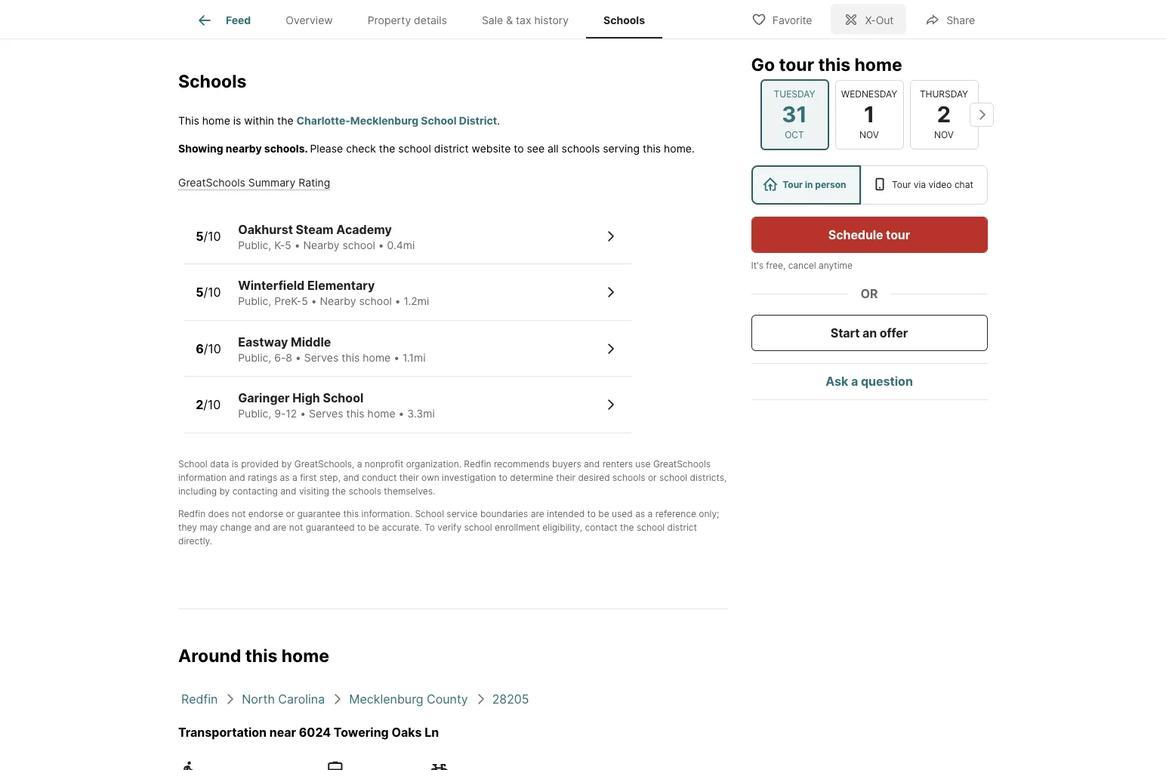 Task type: locate. For each thing, give the bounding box(es) containing it.
0 horizontal spatial tour
[[780, 54, 815, 76]]

is left within
[[233, 114, 241, 127]]

mecklenburg
[[350, 114, 419, 127], [349, 692, 423, 707]]

the down used
[[620, 522, 634, 533]]

redfin up transportation at the left bottom
[[181, 692, 218, 707]]

this home is within the charlotte-mecklenburg school district .
[[178, 114, 500, 127]]

list box
[[752, 165, 988, 205]]

1 horizontal spatial schools
[[604, 14, 645, 27]]

prek-
[[274, 295, 302, 308]]

0 vertical spatial are
[[531, 508, 544, 520]]

this up wednesday
[[819, 54, 851, 76]]

guaranteed to be accurate. to verify school enrollment eligibility, contact the school district directly.
[[178, 522, 697, 547]]

used
[[612, 508, 633, 520]]

5 /10 for winterfield
[[196, 285, 221, 300]]

1 vertical spatial not
[[289, 522, 303, 533]]

1 horizontal spatial schools
[[562, 142, 600, 155]]

as right ratings at left
[[280, 472, 290, 483]]

• left 1.2mi
[[395, 295, 401, 308]]

as inside , a nonprofit organization. redfin recommends buyers and renters use greatschools information and ratings as a
[[280, 472, 290, 483]]

a left reference
[[648, 508, 653, 520]]

nov down 1
[[860, 129, 880, 141]]

feed
[[226, 14, 251, 27]]

redfin up they on the bottom of the page
[[178, 508, 206, 520]]

school data is provided by greatschools
[[178, 458, 352, 470]]

video
[[929, 179, 953, 190]]

5
[[196, 229, 204, 244], [285, 239, 291, 251], [196, 285, 204, 300], [302, 295, 308, 308]]

tour
[[780, 54, 815, 76], [887, 227, 911, 242]]

0 vertical spatial serves
[[304, 351, 339, 364]]

2 horizontal spatial greatschools
[[653, 458, 711, 470]]

oct
[[785, 129, 805, 141]]

this left home.
[[643, 142, 661, 155]]

1 vertical spatial serves
[[309, 407, 343, 420]]

thursday 2 nov
[[920, 88, 969, 141]]

0 vertical spatial or
[[648, 472, 657, 483]]

1 horizontal spatial tour
[[893, 179, 912, 190]]

are up enrollment
[[531, 508, 544, 520]]

1 horizontal spatial 2
[[938, 101, 952, 127]]

0 vertical spatial tour
[[780, 54, 815, 76]]

sale & tax history
[[482, 14, 569, 27]]

greatschools inside , a nonprofit organization. redfin recommends buyers and renters use greatschools information and ratings as a
[[653, 458, 711, 470]]

nov inside thursday 2 nov
[[935, 129, 954, 141]]

this up north
[[245, 646, 278, 667]]

home left '3.3mi'
[[368, 407, 396, 420]]

academy
[[336, 222, 392, 237]]

2 nov from the left
[[935, 129, 954, 141]]

2 tour from the left
[[893, 179, 912, 190]]

None button
[[761, 79, 829, 150], [835, 80, 904, 150], [910, 80, 979, 150], [761, 79, 829, 150], [835, 80, 904, 150], [910, 80, 979, 150]]

5 /10 up 6 /10
[[196, 285, 221, 300]]

their up themselves. on the left bottom
[[399, 472, 419, 483]]

person
[[816, 179, 847, 190]]

• left '3.3mi'
[[398, 407, 404, 420]]

school up to
[[415, 508, 444, 520]]

5 down oakhurst
[[285, 239, 291, 251]]

0 horizontal spatial their
[[399, 472, 419, 483]]

district
[[434, 142, 469, 155], [667, 522, 697, 533]]

oakhurst
[[238, 222, 293, 237]]

0 horizontal spatial are
[[273, 522, 287, 533]]

0.4mi
[[387, 239, 415, 251]]

ask a question
[[826, 374, 914, 389]]

nov inside wednesday 1 nov
[[860, 129, 880, 141]]

greatschools up districts,
[[653, 458, 711, 470]]

public, down eastway
[[238, 351, 271, 364]]

0 vertical spatial be
[[599, 508, 609, 520]]

schools right all
[[562, 142, 600, 155]]

school down service
[[464, 522, 492, 533]]

school down elementary
[[359, 295, 392, 308]]

0 horizontal spatial by
[[219, 486, 230, 497]]

nov for 2
[[935, 129, 954, 141]]

tuesday
[[774, 88, 816, 100]]

public, down garinger
[[238, 407, 271, 420]]

4 public, from the top
[[238, 407, 271, 420]]

school right 'high'
[[323, 391, 364, 406]]

this
[[819, 54, 851, 76], [643, 142, 661, 155], [342, 351, 360, 364], [346, 407, 365, 420], [343, 508, 359, 520], [245, 646, 278, 667]]

or right endorse
[[286, 508, 295, 520]]

schools.
[[264, 142, 308, 155]]

1 their from the left
[[399, 472, 419, 483]]

6 /10
[[196, 341, 221, 356]]

as
[[280, 472, 290, 483], [635, 508, 645, 520]]

tour for schedule
[[887, 227, 911, 242]]

be up contact
[[599, 508, 609, 520]]

1 tour from the left
[[783, 179, 803, 190]]

tour for tour via video chat
[[893, 179, 912, 190]]

serves inside garinger high school public, 9-12 • serves this home • 3.3mi
[[309, 407, 343, 420]]

mecklenburg up check on the top of the page
[[350, 114, 419, 127]]

1 nov from the left
[[860, 129, 880, 141]]

5 inside winterfield elementary public, prek-5 • nearby school • 1.2mi
[[302, 295, 308, 308]]

school inside oakhurst steam academy public, k-5 • nearby school • 0.4mi
[[343, 239, 375, 251]]

1 vertical spatial is
[[232, 458, 239, 470]]

nearby down steam
[[303, 239, 340, 251]]

tour in person option
[[752, 165, 862, 205]]

tour inside button
[[887, 227, 911, 242]]

is
[[233, 114, 241, 127], [232, 458, 239, 470]]

are down endorse
[[273, 522, 287, 533]]

website
[[472, 142, 511, 155]]

1 horizontal spatial district
[[667, 522, 697, 533]]

1 horizontal spatial as
[[635, 508, 645, 520]]

tab list
[[178, 0, 675, 39]]

.
[[497, 114, 500, 127]]

only;
[[699, 508, 719, 520]]

1 horizontal spatial tour
[[887, 227, 911, 242]]

• right k- on the top of the page
[[294, 239, 300, 251]]

1 vertical spatial be
[[369, 522, 379, 533]]

next image
[[970, 103, 994, 127]]

service
[[447, 508, 478, 520]]

as right used
[[635, 508, 645, 520]]

does
[[208, 508, 229, 520]]

property details
[[368, 14, 447, 27]]

redfin up investigation
[[464, 458, 491, 470]]

and down endorse
[[254, 522, 270, 533]]

0 horizontal spatial not
[[232, 508, 246, 520]]

transportation near 6024 towering oaks ln
[[178, 725, 439, 740]]

nov down thursday
[[935, 129, 954, 141]]

schedule
[[829, 227, 884, 242]]

ratings
[[248, 472, 277, 483]]

investigation
[[442, 472, 496, 483]]

0 vertical spatial 2
[[938, 101, 952, 127]]

1 horizontal spatial are
[[531, 508, 544, 520]]

school inside school service boundaries are intended to be used as a reference only; they may change and are not
[[415, 508, 444, 520]]

1 vertical spatial are
[[273, 522, 287, 533]]

step,
[[319, 472, 341, 483]]

schools down conduct
[[349, 486, 381, 497]]

schools up this
[[178, 71, 247, 92]]

0 horizontal spatial schools
[[349, 486, 381, 497]]

0 vertical spatial as
[[280, 472, 290, 483]]

1 5 /10 from the top
[[196, 229, 221, 244]]

start an offer button
[[752, 315, 988, 351]]

first step, and conduct their own investigation to determine their desired schools or school districts, including by contacting and visiting the schools themselves.
[[178, 472, 727, 497]]

school
[[421, 114, 457, 127], [323, 391, 364, 406], [178, 458, 207, 470], [415, 508, 444, 520]]

2 /10 from the top
[[204, 285, 221, 300]]

sale & tax history tab
[[465, 2, 586, 39]]

their down buyers at the bottom of page
[[556, 472, 576, 483]]

• left 1.1mi
[[394, 351, 400, 364]]

/10 left oakhurst
[[204, 229, 221, 244]]

nearby down elementary
[[320, 295, 356, 308]]

schools
[[604, 14, 645, 27], [178, 71, 247, 92]]

, a nonprofit organization. redfin recommends buyers and renters use greatschools information and ratings as a
[[178, 458, 711, 483]]

5 left oakhurst
[[196, 229, 204, 244]]

4 /10 from the top
[[203, 397, 221, 413]]

to inside guaranteed to be accurate. to verify school enrollment eligibility, contact the school district directly.
[[357, 522, 366, 533]]

overview tab
[[268, 2, 350, 39]]

0 vertical spatial is
[[233, 114, 241, 127]]

/10 up 6 /10
[[204, 285, 221, 300]]

0 horizontal spatial be
[[369, 522, 379, 533]]

or
[[861, 286, 879, 301]]

&
[[506, 14, 513, 27]]

• left the 0.4mi
[[378, 239, 384, 251]]

tour
[[783, 179, 803, 190], [893, 179, 912, 190]]

property details tab
[[350, 2, 465, 39]]

and up desired
[[584, 458, 600, 470]]

garinger
[[238, 391, 290, 406]]

by
[[281, 458, 292, 470], [219, 486, 230, 497]]

to
[[514, 142, 524, 155], [499, 472, 508, 483], [587, 508, 596, 520], [357, 522, 366, 533]]

schools right history
[[604, 14, 645, 27]]

by inside first step, and conduct their own investigation to determine their desired schools or school districts, including by contacting and visiting the schools themselves.
[[219, 486, 230, 497]]

not up change
[[232, 508, 246, 520]]

5 /10 left oakhurst
[[196, 229, 221, 244]]

1 horizontal spatial be
[[599, 508, 609, 520]]

2 their from the left
[[556, 472, 576, 483]]

1 horizontal spatial their
[[556, 472, 576, 483]]

2 public, from the top
[[238, 295, 271, 308]]

the right check on the top of the page
[[379, 142, 395, 155]]

home right this
[[202, 114, 230, 127]]

redfin inside , a nonprofit organization. redfin recommends buyers and renters use greatschools information and ratings as a
[[464, 458, 491, 470]]

please
[[310, 142, 343, 155]]

to down information.
[[357, 522, 366, 533]]

district
[[459, 114, 497, 127]]

1 vertical spatial by
[[219, 486, 230, 497]]

not down redfin does not endorse or guarantee this information.
[[289, 522, 303, 533]]

tour left via
[[893, 179, 912, 190]]

by right provided
[[281, 458, 292, 470]]

1 vertical spatial tour
[[887, 227, 911, 242]]

or down use
[[648, 472, 657, 483]]

greatschools down showing
[[178, 176, 245, 189]]

0 horizontal spatial nov
[[860, 129, 880, 141]]

own
[[422, 472, 439, 483]]

0 horizontal spatial greatschools
[[178, 176, 245, 189]]

tour up tuesday
[[780, 54, 815, 76]]

go tour this home
[[752, 54, 903, 76]]

within
[[244, 114, 274, 127]]

school left districts,
[[659, 472, 688, 483]]

school down academy
[[343, 239, 375, 251]]

serves down 'high'
[[309, 407, 343, 420]]

favorite button
[[739, 3, 825, 34]]

0 horizontal spatial as
[[280, 472, 290, 483]]

district down district
[[434, 142, 469, 155]]

by up does
[[219, 486, 230, 497]]

0 vertical spatial district
[[434, 142, 469, 155]]

redfin for redfin
[[181, 692, 218, 707]]

be down information.
[[369, 522, 379, 533]]

redfin for redfin does not endorse or guarantee this information.
[[178, 508, 206, 520]]

•
[[294, 239, 300, 251], [378, 239, 384, 251], [311, 295, 317, 308], [395, 295, 401, 308], [295, 351, 301, 364], [394, 351, 400, 364], [300, 407, 306, 420], [398, 407, 404, 420]]

district down reference
[[667, 522, 697, 533]]

2 5 /10 from the top
[[196, 285, 221, 300]]

1 vertical spatial 2
[[196, 397, 203, 413]]

home up wednesday
[[855, 54, 903, 76]]

1 vertical spatial as
[[635, 508, 645, 520]]

public,
[[238, 239, 271, 251], [238, 295, 271, 308], [238, 351, 271, 364], [238, 407, 271, 420]]

greatschools up 'step,'
[[294, 458, 352, 470]]

contact
[[585, 522, 618, 533]]

and up redfin does not endorse or guarantee this information.
[[280, 486, 297, 497]]

to down the recommends
[[499, 472, 508, 483]]

public, inside winterfield elementary public, prek-5 • nearby school • 1.2mi
[[238, 295, 271, 308]]

buyers
[[552, 458, 581, 470]]

nearby inside winterfield elementary public, prek-5 • nearby school • 1.2mi
[[320, 295, 356, 308]]

they
[[178, 522, 197, 533]]

around this home
[[178, 646, 329, 667]]

0 vertical spatial schools
[[604, 14, 645, 27]]

not inside school service boundaries are intended to be used as a reference only; they may change and are not
[[289, 522, 303, 533]]

serves down middle
[[304, 351, 339, 364]]

is right data on the bottom left of page
[[232, 458, 239, 470]]

home.
[[664, 142, 695, 155]]

the down 'step,'
[[332, 486, 346, 497]]

schools tab
[[586, 2, 663, 39]]

3 /10 from the top
[[204, 341, 221, 356]]

/10 left eastway
[[204, 341, 221, 356]]

schools down renters
[[613, 472, 646, 483]]

1 vertical spatial schools
[[178, 71, 247, 92]]

showing
[[178, 142, 223, 155]]

is for provided
[[232, 458, 239, 470]]

home left 1.1mi
[[363, 351, 391, 364]]

1 vertical spatial district
[[667, 522, 697, 533]]

directly.
[[178, 536, 212, 547]]

or
[[648, 472, 657, 483], [286, 508, 295, 520]]

0 vertical spatial not
[[232, 508, 246, 520]]

nearby inside oakhurst steam academy public, k-5 • nearby school • 0.4mi
[[303, 239, 340, 251]]

2 vertical spatial redfin
[[181, 692, 218, 707]]

1 vertical spatial or
[[286, 508, 295, 520]]

0 horizontal spatial 2
[[196, 397, 203, 413]]

1 vertical spatial nearby
[[320, 295, 356, 308]]

sale
[[482, 14, 503, 27]]

5 down winterfield
[[302, 295, 308, 308]]

and down ,
[[343, 472, 359, 483]]

1 vertical spatial redfin
[[178, 508, 206, 520]]

district inside guaranteed to be accurate. to verify school enrollment eligibility, contact the school district directly.
[[667, 522, 697, 533]]

school up showing nearby schools. please check the school district website to see all schools serving this home.
[[421, 114, 457, 127]]

2 down thursday
[[938, 101, 952, 127]]

28205 link
[[492, 692, 529, 707]]

1 public, from the top
[[238, 239, 271, 251]]

0 horizontal spatial or
[[286, 508, 295, 520]]

3 public, from the top
[[238, 351, 271, 364]]

to up contact
[[587, 508, 596, 520]]

5 /10 for oakhurst
[[196, 229, 221, 244]]

tour right schedule
[[887, 227, 911, 242]]

6024
[[299, 725, 331, 740]]

public, inside garinger high school public, 9-12 • serves this home • 3.3mi
[[238, 407, 271, 420]]

contacting
[[232, 486, 278, 497]]

0 vertical spatial by
[[281, 458, 292, 470]]

2 inside thursday 2 nov
[[938, 101, 952, 127]]

5 up 6 at top
[[196, 285, 204, 300]]

anytime
[[819, 260, 853, 271]]

2 down 6 at top
[[196, 397, 203, 413]]

to inside first step, and conduct their own investigation to determine their desired schools or school districts, including by contacting and visiting the schools themselves.
[[499, 472, 508, 483]]

1 vertical spatial 5 /10
[[196, 285, 221, 300]]

1 horizontal spatial not
[[289, 522, 303, 533]]

this up ,
[[346, 407, 365, 420]]

1 horizontal spatial or
[[648, 472, 657, 483]]

/10 left garinger
[[203, 397, 221, 413]]

property
[[368, 14, 411, 27]]

public, down oakhurst
[[238, 239, 271, 251]]

• right prek-
[[311, 295, 317, 308]]

2 horizontal spatial schools
[[613, 472, 646, 483]]

1 /10 from the top
[[204, 229, 221, 244]]

0 vertical spatial 5 /10
[[196, 229, 221, 244]]

0 horizontal spatial tour
[[783, 179, 803, 190]]

0 vertical spatial nearby
[[303, 239, 340, 251]]

the right within
[[277, 114, 294, 127]]

start an offer
[[831, 326, 909, 341]]

ask a question link
[[826, 374, 914, 389]]

1 horizontal spatial nov
[[935, 129, 954, 141]]

0 vertical spatial redfin
[[464, 458, 491, 470]]

this up garinger high school public, 9-12 • serves this home • 3.3mi
[[342, 351, 360, 364]]



Task type: describe. For each thing, give the bounding box(es) containing it.
guaranteed
[[306, 522, 355, 533]]

change
[[220, 522, 252, 533]]

it's
[[752, 260, 764, 271]]

endorse
[[248, 508, 283, 520]]

thursday
[[920, 88, 969, 100]]

1 vertical spatial mecklenburg
[[349, 692, 423, 707]]

details
[[414, 14, 447, 27]]

north
[[242, 692, 275, 707]]

tour for tour in person
[[783, 179, 803, 190]]

school down charlotte-mecklenburg school district link
[[398, 142, 431, 155]]

serving
[[603, 142, 640, 155]]

districts,
[[690, 472, 727, 483]]

x-out button
[[831, 3, 907, 34]]

8
[[286, 351, 292, 364]]

school up information
[[178, 458, 207, 470]]

be inside school service boundaries are intended to be used as a reference only; they may change and are not
[[599, 508, 609, 520]]

a right ,
[[357, 458, 362, 470]]

a right ask
[[852, 374, 859, 389]]

use
[[636, 458, 651, 470]]

school service boundaries are intended to be used as a reference only; they may change and are not
[[178, 508, 719, 533]]

charlotte-
[[297, 114, 350, 127]]

intended
[[547, 508, 585, 520]]

the inside guaranteed to be accurate. to verify school enrollment eligibility, contact the school district directly.
[[620, 522, 634, 533]]

ln
[[425, 725, 439, 740]]

greatschools summary rating link
[[178, 176, 330, 189]]

school inside garinger high school public, 9-12 • serves this home • 3.3mi
[[323, 391, 364, 406]]

out
[[876, 13, 894, 26]]

mecklenburg county
[[349, 692, 468, 707]]

tuesday 31 oct
[[774, 88, 816, 141]]

go
[[752, 54, 776, 76]]

nonprofit
[[365, 458, 404, 470]]

charlotte-mecklenburg school district link
[[297, 114, 497, 127]]

/10 for winterfield
[[204, 285, 221, 300]]

this inside eastway middle public, 6-8 • serves this home • 1.1mi
[[342, 351, 360, 364]]

chat
[[955, 179, 974, 190]]

this up guaranteed
[[343, 508, 359, 520]]

free,
[[767, 260, 786, 271]]

• right 8
[[295, 351, 301, 364]]

first
[[300, 472, 317, 483]]

and up contacting
[[229, 472, 245, 483]]

eastway middle public, 6-8 • serves this home • 1.1mi
[[238, 335, 426, 364]]

x-out
[[865, 13, 894, 26]]

this inside garinger high school public, 9-12 • serves this home • 3.3mi
[[346, 407, 365, 420]]

north carolina
[[242, 692, 325, 707]]

home up carolina
[[282, 646, 329, 667]]

county
[[427, 692, 468, 707]]

nov for 1
[[860, 129, 880, 141]]

0 horizontal spatial district
[[434, 142, 469, 155]]

school inside first step, and conduct their own investigation to determine their desired schools or school districts, including by contacting and visiting the schools themselves.
[[659, 472, 688, 483]]

wednesday 1 nov
[[842, 88, 898, 141]]

determine
[[510, 472, 554, 483]]

a inside school service boundaries are intended to be used as a reference only; they may change and are not
[[648, 508, 653, 520]]

nearby
[[226, 142, 262, 155]]

1 vertical spatial schools
[[613, 472, 646, 483]]

to left see
[[514, 142, 524, 155]]

oakhurst steam academy public, k-5 • nearby school • 0.4mi
[[238, 222, 415, 251]]

offer
[[880, 326, 909, 341]]

may
[[200, 522, 218, 533]]

0 vertical spatial schools
[[562, 142, 600, 155]]

organization.
[[406, 458, 462, 470]]

home inside eastway middle public, 6-8 • serves this home • 1.1mi
[[363, 351, 391, 364]]

tab list containing feed
[[178, 0, 675, 39]]

school inside winterfield elementary public, prek-5 • nearby school • 1.2mi
[[359, 295, 392, 308]]

schedule tour
[[829, 227, 911, 242]]

public, inside oakhurst steam academy public, k-5 • nearby school • 0.4mi
[[238, 239, 271, 251]]

be inside guaranteed to be accurate. to verify school enrollment eligibility, contact the school district directly.
[[369, 522, 379, 533]]

desired
[[578, 472, 610, 483]]

12
[[286, 407, 297, 420]]

tour via video chat
[[893, 179, 974, 190]]

and inside school service boundaries are intended to be used as a reference only; they may change and are not
[[254, 522, 270, 533]]

guarantee
[[297, 508, 341, 520]]

showing nearby schools. please check the school district website to see all schools serving this home.
[[178, 142, 695, 155]]

or inside first step, and conduct their own investigation to determine their desired schools or school districts, including by contacting and visiting the schools themselves.
[[648, 472, 657, 483]]

2 vertical spatial schools
[[349, 486, 381, 497]]

is for within
[[233, 114, 241, 127]]

in
[[805, 179, 814, 190]]

carolina
[[278, 692, 325, 707]]

information
[[178, 472, 227, 483]]

0 horizontal spatial schools
[[178, 71, 247, 92]]

1
[[864, 101, 875, 127]]

to inside school service boundaries are intended to be used as a reference only; they may change and are not
[[587, 508, 596, 520]]

public, inside eastway middle public, 6-8 • serves this home • 1.1mi
[[238, 351, 271, 364]]

eastway
[[238, 335, 288, 350]]

/10 for garinger
[[203, 397, 221, 413]]

share button
[[913, 3, 988, 34]]

this
[[178, 114, 199, 127]]

/10 for oakhurst
[[204, 229, 221, 244]]

around
[[178, 646, 241, 667]]

the inside first step, and conduct their own investigation to determine their desired schools or school districts, including by contacting and visiting the schools themselves.
[[332, 486, 346, 497]]

as inside school service boundaries are intended to be used as a reference only; they may change and are not
[[635, 508, 645, 520]]

tour for go
[[780, 54, 815, 76]]

/10 for eastway
[[204, 341, 221, 356]]

reference
[[655, 508, 696, 520]]

1 horizontal spatial by
[[281, 458, 292, 470]]

,
[[352, 458, 355, 470]]

it's free, cancel anytime
[[752, 260, 853, 271]]

0 vertical spatial mecklenburg
[[350, 114, 419, 127]]

near
[[269, 725, 296, 740]]

2 /10
[[196, 397, 221, 413]]

recommends
[[494, 458, 550, 470]]

enrollment
[[495, 522, 540, 533]]

28205
[[492, 692, 529, 707]]

tour via video chat option
[[862, 165, 988, 205]]

garinger high school public, 9-12 • serves this home • 3.3mi
[[238, 391, 435, 420]]

1 horizontal spatial greatschools
[[294, 458, 352, 470]]

5 inside oakhurst steam academy public, k-5 • nearby school • 0.4mi
[[285, 239, 291, 251]]

1.1mi
[[403, 351, 426, 364]]

boundaries
[[480, 508, 528, 520]]

including
[[178, 486, 217, 497]]

• right 12
[[300, 407, 306, 420]]

school down reference
[[637, 522, 665, 533]]

themselves.
[[384, 486, 435, 497]]

feed link
[[196, 11, 251, 29]]

history
[[534, 14, 569, 27]]

schools inside schools tab
[[604, 14, 645, 27]]

a left first
[[292, 472, 297, 483]]

list box containing tour in person
[[752, 165, 988, 205]]

provided
[[241, 458, 279, 470]]

steam
[[296, 222, 334, 237]]

6
[[196, 341, 204, 356]]

home inside garinger high school public, 9-12 • serves this home • 3.3mi
[[368, 407, 396, 420]]

serves inside eastway middle public, 6-8 • serves this home • 1.1mi
[[304, 351, 339, 364]]

north carolina link
[[242, 692, 325, 707]]

towering
[[334, 725, 389, 740]]

ask
[[826, 374, 849, 389]]

overview
[[286, 14, 333, 27]]

elementary
[[307, 278, 375, 293]]

high
[[293, 391, 320, 406]]



Task type: vqa. For each thing, say whether or not it's contained in the screenshot.
ALL
yes



